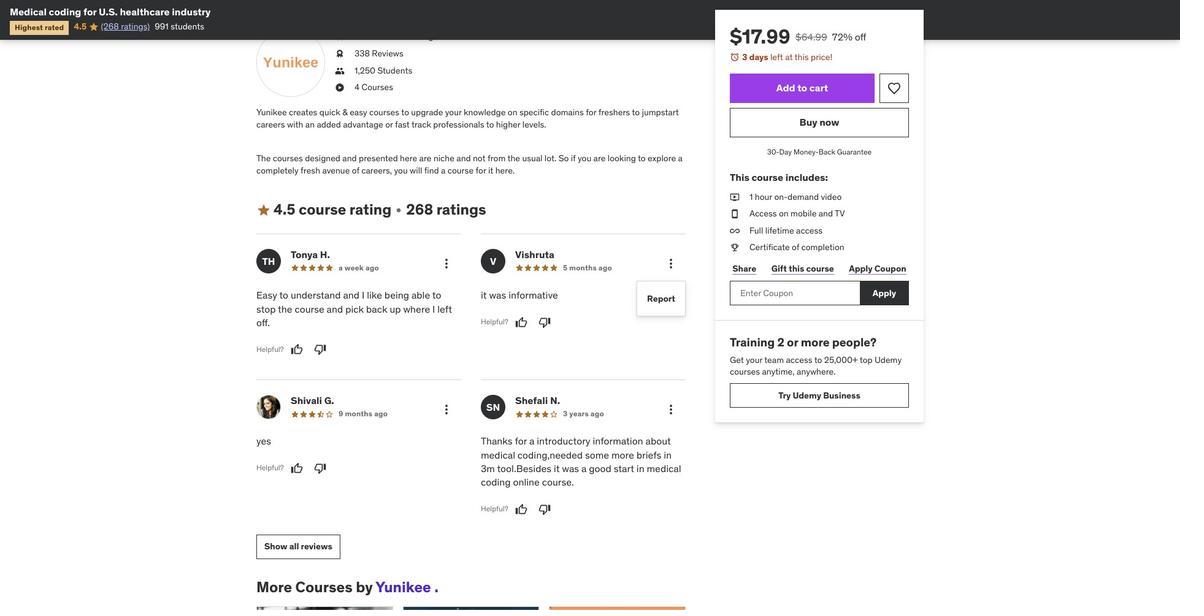 Task type: describe. For each thing, give the bounding box(es) containing it.
th
[[262, 255, 275, 267]]

h.
[[320, 248, 330, 261]]

xsmall image for 1,250
[[335, 65, 345, 77]]

industry
[[172, 6, 211, 18]]

highest
[[15, 23, 43, 32]]

gift
[[771, 263, 787, 274]]

fresh
[[301, 165, 320, 176]]

all
[[289, 541, 299, 552]]

apply coupon button
[[846, 256, 909, 281]]

to inside "add to cart" button
[[797, 82, 807, 94]]

start
[[614, 463, 634, 475]]

to up fast
[[401, 107, 409, 118]]

1 hour on-demand video
[[750, 191, 842, 202]]

1 vertical spatial of
[[792, 242, 799, 253]]

mark review by tonya h. as helpful image
[[290, 344, 303, 356]]

now
[[820, 116, 839, 128]]

specific
[[519, 107, 549, 118]]

it inside the courses designed and presented here are niche and not from the usual lot. so if you are looking to explore a completely fresh avenue of careers, you will find a course for it here.
[[488, 165, 493, 176]]

thanks
[[481, 435, 513, 447]]

not
[[473, 153, 486, 164]]

here.
[[495, 165, 515, 176]]

additional actions for review by shefali n. image
[[664, 403, 678, 417]]

this course includes:
[[730, 171, 828, 184]]

30-
[[767, 147, 779, 156]]

able
[[412, 289, 430, 301]]

course down completion
[[806, 263, 834, 274]]

yunikee inside yunikee creates quick & easy courses to upgrade your knowledge on specific domains for freshers to jumpstart careers with an added advantage or fast track professionals to higher levels.
[[256, 107, 287, 118]]

a left week
[[339, 263, 343, 272]]

team
[[764, 354, 784, 365]]

xsmall image for 4.0
[[335, 31, 345, 43]]

get
[[730, 354, 744, 365]]

a week ago
[[339, 263, 379, 272]]

off.
[[256, 316, 270, 329]]

yunikee creates quick & easy courses to upgrade your knowledge on specific domains for freshers to jumpstart careers with an added advantage or fast track professionals to higher levels.
[[256, 107, 679, 130]]

find
[[424, 165, 439, 176]]

the inside the courses designed and presented here are niche and not from the usual lot. so if you are looking to explore a completely fresh avenue of careers, you will find a course for it here.
[[508, 153, 520, 164]]

and for the courses designed and presented here are niche and not from the usual lot. so if you are looking to explore a completely fresh avenue of careers, you will find a course for it here.
[[342, 153, 357, 164]]

upgrade
[[411, 107, 443, 118]]

xsmall image for certificate of completion
[[730, 242, 740, 254]]

mark review by shivali g. as helpful image
[[290, 462, 303, 475]]

cart
[[809, 82, 828, 94]]

report button
[[647, 287, 675, 311]]

courses for more
[[295, 578, 353, 597]]

coding inside thanks for a introductory information about medical coding,needed some more briefs in 3m tool.besides it was a good start in medical coding online course.
[[481, 476, 511, 489]]

yunikee . image
[[256, 28, 325, 97]]

tv
[[835, 208, 845, 219]]

1
[[750, 191, 753, 202]]

mark review by shefali n. as unhelpful image
[[538, 503, 551, 516]]

day
[[779, 147, 792, 156]]

additional actions for review by tonya h. image
[[439, 256, 454, 271]]

medical
[[10, 6, 47, 18]]

access
[[750, 208, 777, 219]]

show all reviews button
[[256, 535, 340, 559]]

share
[[733, 263, 756, 274]]

a right explore
[[678, 153, 683, 164]]

helpful? for yes
[[256, 463, 284, 472]]

by
[[356, 578, 373, 597]]

usual
[[522, 153, 543, 164]]

0 vertical spatial this
[[795, 52, 809, 63]]

4.5 for 4.5
[[74, 21, 87, 32]]

buy now button
[[730, 108, 909, 137]]

to right the able
[[432, 289, 441, 301]]

months for vishruta
[[569, 263, 597, 272]]

5
[[563, 263, 568, 272]]

completely
[[256, 165, 298, 176]]

on-
[[774, 191, 788, 202]]

1 horizontal spatial yunikee
[[376, 578, 431, 597]]

designed
[[305, 153, 340, 164]]

(268
[[101, 21, 119, 32]]

buy now
[[800, 116, 839, 128]]

0 vertical spatial was
[[489, 289, 506, 301]]

1 horizontal spatial i
[[432, 303, 435, 315]]

includes:
[[786, 171, 828, 184]]

xsmall image for 4 courses
[[335, 82, 345, 94]]

courses inside yunikee creates quick & easy courses to upgrade your knowledge on specific domains for freshers to jumpstart careers with an added advantage or fast track professionals to higher levels.
[[369, 107, 399, 118]]

informative
[[509, 289, 558, 301]]

buy
[[800, 116, 817, 128]]

rated
[[45, 23, 64, 32]]

ago for shefali n.
[[591, 409, 604, 418]]

explore
[[648, 153, 676, 164]]

reviews
[[301, 541, 332, 552]]

g.
[[324, 395, 334, 407]]

4
[[355, 82, 360, 93]]

jumpstart
[[642, 107, 679, 118]]

alarm image
[[730, 52, 740, 62]]

for inside the courses designed and presented here are niche and not from the usual lot. so if you are looking to explore a completely fresh avenue of careers, you will find a course for it here.
[[476, 165, 486, 176]]

to down knowledge
[[486, 119, 494, 130]]

0 vertical spatial access
[[796, 225, 823, 236]]

anytime,
[[762, 366, 795, 377]]

4.5 for 4.5 course rating
[[274, 200, 295, 219]]

courses inside the courses designed and presented here are niche and not from the usual lot. so if you are looking to explore a completely fresh avenue of careers, you will find a course for it here.
[[273, 153, 303, 164]]

xsmall image left 268
[[394, 205, 404, 215]]

apply for apply coupon
[[849, 263, 873, 274]]

it inside thanks for a introductory information about medical coding,needed some more briefs in 3m tool.besides it was a good start in medical coding online course.
[[554, 463, 560, 475]]

and left pick
[[327, 303, 343, 315]]

1 horizontal spatial on
[[779, 208, 789, 219]]

thanks for a introductory information about medical coding,needed some more briefs in 3m tool.besides it was a good start in medical coding online course.
[[481, 435, 681, 489]]

9 months ago
[[339, 409, 388, 418]]

here
[[400, 153, 417, 164]]

xsmall image for 1 hour on-demand video
[[730, 191, 740, 203]]

share button
[[730, 256, 759, 281]]

months for shivali g.
[[345, 409, 372, 418]]

on inside yunikee creates quick & easy courses to upgrade your knowledge on specific domains for freshers to jumpstart careers with an added advantage or fast track professionals to higher levels.
[[508, 107, 517, 118]]

days
[[749, 52, 768, 63]]

mark review by shivali g. as unhelpful image
[[314, 462, 326, 475]]

online
[[513, 476, 540, 489]]

stop
[[256, 303, 276, 315]]

268
[[406, 200, 433, 219]]

reviews
[[372, 48, 403, 59]]

mark review by vishruta as helpful image
[[515, 316, 527, 328]]

careers
[[256, 119, 285, 130]]

3 for 3 years ago
[[563, 409, 568, 418]]

course inside the courses designed and presented here are niche and not from the usual lot. so if you are looking to explore a completely fresh avenue of careers, you will find a course for it here.
[[448, 165, 474, 176]]

vishruta
[[515, 248, 554, 261]]

to right freshers
[[632, 107, 640, 118]]

professionals
[[433, 119, 484, 130]]

from
[[488, 153, 506, 164]]

4.0 instructor rating
[[355, 31, 433, 42]]

avenue
[[322, 165, 350, 176]]

understand
[[291, 289, 341, 301]]

with
[[287, 119, 303, 130]]

sn
[[486, 401, 500, 413]]

1 vertical spatial you
[[394, 165, 408, 176]]

Enter Coupon text field
[[730, 281, 860, 305]]

your inside training 2 or more people? get your team access to 25,000+ top udemy courses anytime, anywhere.
[[746, 354, 762, 365]]

(268 ratings)
[[101, 21, 150, 32]]

for left u.s.
[[83, 6, 97, 18]]

& easy
[[342, 107, 367, 118]]

3m
[[481, 463, 495, 475]]

wishlist image
[[887, 81, 902, 95]]

3 for 3 days left at this price!
[[742, 52, 747, 63]]

rating
[[408, 31, 433, 42]]



Task type: locate. For each thing, give the bounding box(es) containing it.
1 horizontal spatial medical
[[647, 463, 681, 475]]

1 vertical spatial 4.5
[[274, 200, 295, 219]]

and left 'not'
[[456, 153, 471, 164]]

creates
[[289, 107, 317, 118]]

anywhere.
[[797, 366, 836, 377]]

it up 'course.'
[[554, 463, 560, 475]]

helpful? for it was informative
[[481, 317, 508, 326]]

xsmall image
[[335, 31, 345, 43], [335, 65, 345, 77], [394, 205, 404, 215], [730, 208, 740, 220], [730, 225, 740, 237]]

9
[[339, 409, 343, 418]]

back
[[819, 147, 835, 156]]

it down from
[[488, 165, 493, 176]]

2 horizontal spatial it
[[554, 463, 560, 475]]

the inside the easy to understand and i like being able to stop the course and pick back up where i left off.
[[278, 303, 292, 315]]

medical coding for u.s. healthcare industry
[[10, 6, 211, 18]]

advantage
[[343, 119, 383, 130]]

to
[[797, 82, 807, 94], [401, 107, 409, 118], [632, 107, 640, 118], [486, 119, 494, 130], [638, 153, 646, 164], [279, 289, 288, 301], [432, 289, 441, 301], [814, 354, 822, 365]]

of right the avenue
[[352, 165, 359, 176]]

full
[[750, 225, 763, 236]]

1 vertical spatial left
[[437, 303, 452, 315]]

mark review by vishruta as unhelpful image
[[538, 316, 551, 328]]

left right where
[[437, 303, 452, 315]]

0 horizontal spatial are
[[419, 153, 432, 164]]

0 vertical spatial 3
[[742, 52, 747, 63]]

0 vertical spatial months
[[569, 263, 597, 272]]

25,000+
[[824, 354, 858, 365]]

it was informative
[[481, 289, 558, 301]]

access on mobile and tv
[[750, 208, 845, 219]]

0 horizontal spatial or
[[385, 119, 393, 130]]

1,250
[[355, 65, 375, 76]]

full lifetime access
[[750, 225, 823, 236]]

mark review by shefali n. as helpful image
[[515, 503, 527, 516]]

1 horizontal spatial 3
[[742, 52, 747, 63]]

udemy inside training 2 or more people? get your team access to 25,000+ top udemy courses anytime, anywhere.
[[875, 354, 902, 365]]

0 vertical spatial it
[[488, 165, 493, 176]]

0 vertical spatial of
[[352, 165, 359, 176]]

more inside training 2 or more people? get your team access to 25,000+ top udemy courses anytime, anywhere.
[[801, 335, 830, 350]]

medical down 'thanks'
[[481, 449, 515, 461]]

years
[[569, 409, 589, 418]]

week
[[345, 263, 364, 272]]

levels.
[[522, 119, 546, 130]]

0 vertical spatial the
[[508, 153, 520, 164]]

1 horizontal spatial the
[[508, 153, 520, 164]]

1 horizontal spatial left
[[770, 52, 783, 63]]

2 vertical spatial it
[[554, 463, 560, 475]]

course up hour
[[752, 171, 783, 184]]

3 years ago
[[563, 409, 604, 418]]

and up pick
[[343, 289, 359, 301]]

additional actions for review by shivali g. image
[[439, 403, 454, 417]]

0 horizontal spatial months
[[345, 409, 372, 418]]

apply down apply coupon button
[[873, 287, 896, 298]]

1 horizontal spatial more
[[801, 335, 830, 350]]

ago right the 5
[[599, 263, 612, 272]]

1 vertical spatial this
[[789, 263, 804, 274]]

you right if
[[578, 153, 591, 164]]

1 horizontal spatial was
[[562, 463, 579, 475]]

1 vertical spatial courses
[[273, 153, 303, 164]]

course down the fresh
[[299, 200, 346, 219]]

1 horizontal spatial of
[[792, 242, 799, 253]]

for right 'thanks'
[[515, 435, 527, 447]]

people?
[[832, 335, 877, 350]]

u.s.
[[99, 6, 118, 18]]

months right the 5
[[569, 263, 597, 272]]

knowledge
[[464, 107, 506, 118]]

tool.besides
[[497, 463, 551, 475]]

you down the here on the left top of page
[[394, 165, 408, 176]]

coupon
[[874, 263, 906, 274]]

yunikee left .
[[376, 578, 431, 597]]

1 vertical spatial coding
[[481, 476, 511, 489]]

xsmall image up share
[[730, 242, 740, 254]]

0 vertical spatial courses
[[369, 107, 399, 118]]

0 horizontal spatial the
[[278, 303, 292, 315]]

in down briefs
[[637, 463, 644, 475]]

courses up completely
[[273, 153, 303, 164]]

2 horizontal spatial courses
[[730, 366, 760, 377]]

to inside training 2 or more people? get your team access to 25,000+ top udemy courses anytime, anywhere.
[[814, 354, 822, 365]]

it
[[488, 165, 493, 176], [481, 289, 487, 301], [554, 463, 560, 475]]

0 horizontal spatial on
[[508, 107, 517, 118]]

0 horizontal spatial courses
[[295, 578, 353, 597]]

lifetime
[[765, 225, 794, 236]]

xsmall image for full
[[730, 225, 740, 237]]

the right stop
[[278, 303, 292, 315]]

helpful? for thanks for a introductory information about medical coding,needed some more briefs in 3m tool.besides it was a good start in medical coding online course.
[[481, 504, 508, 514]]

courses inside training 2 or more people? get your team access to 25,000+ top udemy courses anytime, anywhere.
[[730, 366, 760, 377]]

shefali
[[515, 395, 548, 407]]

fast
[[395, 119, 410, 130]]

1 horizontal spatial your
[[746, 354, 762, 365]]

more up anywhere.
[[801, 335, 830, 350]]

0 vertical spatial yunikee
[[256, 107, 287, 118]]

xsmall image left full
[[730, 225, 740, 237]]

to left cart
[[797, 82, 807, 94]]

show
[[264, 541, 287, 552]]

on up full lifetime access
[[779, 208, 789, 219]]

pick
[[345, 303, 364, 315]]

$64.99
[[795, 31, 827, 43]]

1 horizontal spatial udemy
[[875, 354, 902, 365]]

yunikee . link
[[376, 578, 439, 597]]

was down 'v' at the top
[[489, 289, 506, 301]]

2 vertical spatial courses
[[730, 366, 760, 377]]

1 vertical spatial access
[[786, 354, 812, 365]]

1 horizontal spatial are
[[593, 153, 606, 164]]

and up the avenue
[[342, 153, 357, 164]]

4.5
[[74, 21, 87, 32], [274, 200, 295, 219]]

1 are from the left
[[419, 153, 432, 164]]

or right "2"
[[787, 335, 798, 350]]

price!
[[811, 52, 832, 63]]

xsmall image left 1,250 at the left of page
[[335, 65, 345, 77]]

of down full lifetime access
[[792, 242, 799, 253]]

1 horizontal spatial or
[[787, 335, 798, 350]]

a right find
[[441, 165, 446, 176]]

medical down briefs
[[647, 463, 681, 475]]

courses left "by"
[[295, 578, 353, 597]]

are left looking
[[593, 153, 606, 164]]

the up here.
[[508, 153, 520, 164]]

1 horizontal spatial months
[[569, 263, 597, 272]]

ago right years
[[591, 409, 604, 418]]

xsmall image for 338 reviews
[[335, 48, 345, 60]]

in
[[664, 449, 672, 461], [637, 463, 644, 475]]

0 vertical spatial on
[[508, 107, 517, 118]]

1 horizontal spatial courses
[[362, 82, 393, 93]]

and for access on mobile and tv
[[819, 208, 833, 219]]

yunikee up careers in the top of the page
[[256, 107, 287, 118]]

medium image
[[256, 203, 271, 218]]

3
[[742, 52, 747, 63], [563, 409, 568, 418]]

991 students
[[155, 21, 204, 32]]

months right 9
[[345, 409, 372, 418]]

xsmall image left 338
[[335, 48, 345, 60]]

and for easy to understand and i like being able to stop the course and pick back up where i left off.
[[343, 289, 359, 301]]

apply left coupon
[[849, 263, 873, 274]]

xsmall image
[[335, 48, 345, 60], [335, 82, 345, 94], [730, 191, 740, 203], [730, 242, 740, 254]]

0 horizontal spatial of
[[352, 165, 359, 176]]

to up anywhere.
[[814, 354, 822, 365]]

1 vertical spatial yunikee
[[376, 578, 431, 597]]

ago for vishruta
[[599, 263, 612, 272]]

1 horizontal spatial courses
[[369, 107, 399, 118]]

0 vertical spatial 4.5
[[74, 21, 87, 32]]

mark review by tonya h. as unhelpful image
[[314, 344, 326, 356]]

helpful? for easy to understand and i like being able to stop the course and pick back up where i left off.
[[256, 345, 284, 354]]

medical
[[481, 449, 515, 461], [647, 463, 681, 475]]

i left like
[[362, 289, 365, 301]]

2
[[777, 335, 784, 350]]

a left good
[[581, 463, 587, 475]]

of inside the courses designed and presented here are niche and not from the usual lot. so if you are looking to explore a completely fresh avenue of careers, you will find a course for it here.
[[352, 165, 359, 176]]

and left tv
[[819, 208, 833, 219]]

0 horizontal spatial i
[[362, 289, 365, 301]]

0 vertical spatial courses
[[362, 82, 393, 93]]

0 vertical spatial you
[[578, 153, 591, 164]]

course inside the easy to understand and i like being able to stop the course and pick back up where i left off.
[[295, 303, 324, 315]]

more up start
[[612, 449, 634, 461]]

helpful? left mark review by vishruta as helpful image
[[481, 317, 508, 326]]

0 horizontal spatial your
[[445, 107, 462, 118]]

are up find
[[419, 153, 432, 164]]

0 horizontal spatial 3
[[563, 409, 568, 418]]

0 horizontal spatial you
[[394, 165, 408, 176]]

1 vertical spatial it
[[481, 289, 487, 301]]

ratings
[[436, 200, 486, 219]]

4.5 right rated
[[74, 21, 87, 32]]

apply inside apply button
[[873, 287, 896, 298]]

0 horizontal spatial medical
[[481, 449, 515, 461]]

courses down 1,250 students
[[362, 82, 393, 93]]

apply coupon
[[849, 263, 906, 274]]

1 vertical spatial apply
[[873, 287, 896, 298]]

1 vertical spatial 3
[[563, 409, 568, 418]]

access up anywhere.
[[786, 354, 812, 365]]

access down the mobile
[[796, 225, 823, 236]]

course down the niche
[[448, 165, 474, 176]]

in down the about
[[664, 449, 672, 461]]

xsmall image for access
[[730, 208, 740, 220]]

for inside thanks for a introductory information about medical coding,needed some more briefs in 3m tool.besides it was a good start in medical coding online course.
[[515, 435, 527, 447]]

yes
[[256, 435, 271, 447]]

3 left years
[[563, 409, 568, 418]]

0 vertical spatial coding
[[49, 6, 81, 18]]

helpful? left 'mark review by shivali g. as helpful' icon
[[256, 463, 284, 472]]

1 vertical spatial on
[[779, 208, 789, 219]]

helpful? left mark review by shefali n. as helpful icon
[[481, 504, 508, 514]]

was inside thanks for a introductory information about medical coding,needed some more briefs in 3m tool.besides it was a good start in medical coding online course.
[[562, 463, 579, 475]]

for inside yunikee creates quick & easy courses to upgrade your knowledge on specific domains for freshers to jumpstart careers with an added advantage or fast track professionals to higher levels.
[[586, 107, 596, 118]]

show all reviews
[[264, 541, 332, 552]]

course.
[[542, 476, 574, 489]]

1 vertical spatial was
[[562, 463, 579, 475]]

3 right alarm icon at the right
[[742, 52, 747, 63]]

0 horizontal spatial left
[[437, 303, 452, 315]]

0 horizontal spatial was
[[489, 289, 506, 301]]

0 vertical spatial or
[[385, 119, 393, 130]]

this right at
[[795, 52, 809, 63]]

0 horizontal spatial udemy
[[793, 390, 821, 401]]

or inside yunikee creates quick & easy courses to upgrade your knowledge on specific domains for freshers to jumpstart careers with an added advantage or fast track professionals to higher levels.
[[385, 119, 393, 130]]

your up professionals
[[445, 107, 462, 118]]

0 horizontal spatial it
[[481, 289, 487, 301]]

1 horizontal spatial 4.5
[[274, 200, 295, 219]]

more inside thanks for a introductory information about medical coding,needed some more briefs in 3m tool.besides it was a good start in medical coding online course.
[[612, 449, 634, 461]]

easy
[[256, 289, 277, 301]]

1 vertical spatial udemy
[[793, 390, 821, 401]]

ago for shivali g.
[[374, 409, 388, 418]]

course down "understand"
[[295, 303, 324, 315]]

information
[[593, 435, 643, 447]]

i right where
[[432, 303, 435, 315]]

additional actions for review by vishruta image
[[664, 256, 678, 271]]

xsmall image left '4.0'
[[335, 31, 345, 43]]

1 vertical spatial months
[[345, 409, 372, 418]]

gift this course link
[[769, 256, 837, 281]]

ratings)
[[121, 21, 150, 32]]

apply for apply
[[873, 287, 896, 298]]

this right gift at the top right
[[789, 263, 804, 274]]

1 vertical spatial or
[[787, 335, 798, 350]]

students
[[171, 21, 204, 32]]

to right easy
[[279, 289, 288, 301]]

2 are from the left
[[593, 153, 606, 164]]

udemy right try
[[793, 390, 821, 401]]

to right looking
[[638, 153, 646, 164]]

xsmall image left 4
[[335, 82, 345, 94]]

presented
[[359, 153, 398, 164]]

was up 'course.'
[[562, 463, 579, 475]]

left inside the easy to understand and i like being able to stop the course and pick back up where i left off.
[[437, 303, 452, 315]]

the courses designed and presented here are niche and not from the usual lot. so if you are looking to explore a completely fresh avenue of careers, you will find a course for it here.
[[256, 153, 683, 176]]

n.
[[550, 395, 560, 407]]

ago for tonya h.
[[366, 263, 379, 272]]

off
[[855, 31, 866, 43]]

more courses by yunikee .
[[256, 578, 439, 597]]

a up coding,needed at the bottom
[[529, 435, 534, 447]]

your right get
[[746, 354, 762, 365]]

add
[[776, 82, 795, 94]]

freshers
[[598, 107, 630, 118]]

or inside training 2 or more people? get your team access to 25,000+ top udemy courses anytime, anywhere.
[[787, 335, 798, 350]]

coding down 3m
[[481, 476, 511, 489]]

or left fast
[[385, 119, 393, 130]]

1 vertical spatial more
[[612, 449, 634, 461]]

video
[[821, 191, 842, 202]]

report
[[647, 293, 675, 304]]

0 vertical spatial i
[[362, 289, 365, 301]]

1 horizontal spatial it
[[488, 165, 493, 176]]

add to cart
[[776, 82, 828, 94]]

courses
[[369, 107, 399, 118], [273, 153, 303, 164], [730, 366, 760, 377]]

if
[[571, 153, 576, 164]]

certificate of completion
[[750, 242, 844, 253]]

ago right week
[[366, 263, 379, 272]]

0 horizontal spatial 4.5
[[74, 21, 87, 32]]

students
[[377, 65, 412, 76]]

0 horizontal spatial in
[[637, 463, 644, 475]]

left left at
[[770, 52, 783, 63]]

0 vertical spatial apply
[[849, 263, 873, 274]]

introductory
[[537, 435, 590, 447]]

courses up fast
[[369, 107, 399, 118]]

shefali n.
[[515, 395, 560, 407]]

courses for 4
[[362, 82, 393, 93]]

xsmall image left 1
[[730, 191, 740, 203]]

0 horizontal spatial coding
[[49, 6, 81, 18]]

0 horizontal spatial more
[[612, 449, 634, 461]]

1 vertical spatial medical
[[647, 463, 681, 475]]

1 vertical spatial in
[[637, 463, 644, 475]]

courses down get
[[730, 366, 760, 377]]

0 vertical spatial left
[[770, 52, 783, 63]]

add to cart button
[[730, 73, 875, 103]]

up
[[390, 303, 401, 315]]

0 vertical spatial more
[[801, 335, 830, 350]]

access inside training 2 or more people? get your team access to 25,000+ top udemy courses anytime, anywhere.
[[786, 354, 812, 365]]

268 ratings
[[406, 200, 486, 219]]

0 vertical spatial medical
[[481, 449, 515, 461]]

this
[[795, 52, 809, 63], [789, 263, 804, 274]]

xsmall image left access
[[730, 208, 740, 220]]

back
[[366, 303, 387, 315]]

0 horizontal spatial yunikee
[[256, 107, 287, 118]]

briefs
[[636, 449, 661, 461]]

1 horizontal spatial coding
[[481, 476, 511, 489]]

4.0
[[355, 31, 367, 42]]

1 horizontal spatial in
[[664, 449, 672, 461]]

4.5 right medium icon
[[274, 200, 295, 219]]

for down 'not'
[[476, 165, 486, 176]]

0 vertical spatial udemy
[[875, 354, 902, 365]]

1 vertical spatial your
[[746, 354, 762, 365]]

easy to understand and i like being able to stop the course and pick back up where i left off.
[[256, 289, 452, 329]]

helpful? left mark review by tonya h. as helpful icon
[[256, 345, 284, 354]]

1 vertical spatial i
[[432, 303, 435, 315]]

try udemy business
[[779, 390, 860, 401]]

your inside yunikee creates quick & easy courses to upgrade your knowledge on specific domains for freshers to jumpstart careers with an added advantage or fast track professionals to higher levels.
[[445, 107, 462, 118]]

months
[[569, 263, 597, 272], [345, 409, 372, 418]]

0 vertical spatial your
[[445, 107, 462, 118]]

0 vertical spatial in
[[664, 449, 672, 461]]

1 horizontal spatial you
[[578, 153, 591, 164]]

udemy right top
[[875, 354, 902, 365]]

0 horizontal spatial courses
[[273, 153, 303, 164]]

ago right 9
[[374, 409, 388, 418]]

for left freshers
[[586, 107, 596, 118]]

on up higher
[[508, 107, 517, 118]]

coding up rated
[[49, 6, 81, 18]]

shivali g.
[[291, 395, 334, 407]]

1 vertical spatial the
[[278, 303, 292, 315]]

apply inside apply coupon button
[[849, 263, 873, 274]]

it left informative
[[481, 289, 487, 301]]

1 vertical spatial courses
[[295, 578, 353, 597]]

quick
[[319, 107, 340, 118]]

to inside the courses designed and presented here are niche and not from the usual lot. so if you are looking to explore a completely fresh avenue of careers, you will find a course for it here.
[[638, 153, 646, 164]]

i
[[362, 289, 365, 301], [432, 303, 435, 315]]

like
[[367, 289, 382, 301]]



Task type: vqa. For each thing, say whether or not it's contained in the screenshot.
industry-
no



